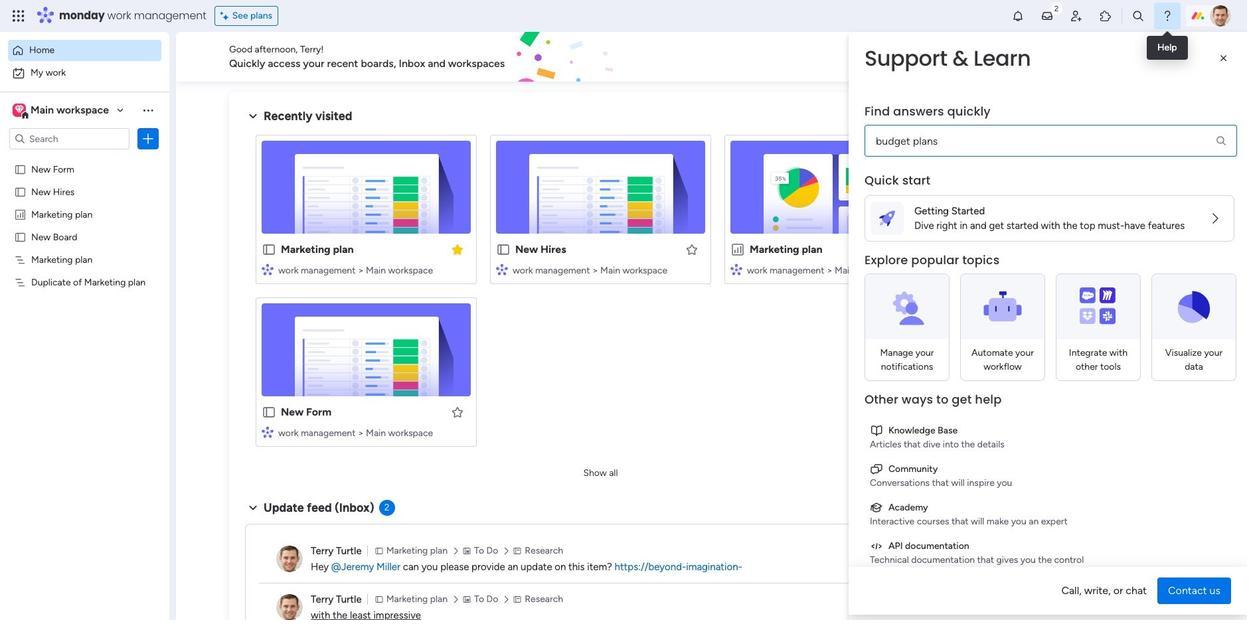 Task type: vqa. For each thing, say whether or not it's contained in the screenshot.
Workspace options image
yes



Task type: locate. For each thing, give the bounding box(es) containing it.
add to favorites image
[[686, 243, 699, 256]]

public board image
[[14, 231, 27, 243], [262, 243, 276, 257], [496, 243, 511, 257], [262, 405, 276, 420]]

header element
[[849, 32, 1248, 173]]

templates image image
[[1001, 267, 1176, 359]]

1 vertical spatial terry turtle image
[[276, 546, 303, 573]]

notifications image
[[1012, 9, 1025, 23]]

1 vertical spatial add to favorites image
[[451, 406, 465, 419]]

workspace image
[[13, 103, 26, 118], [15, 103, 24, 118]]

workspace selection element
[[13, 102, 111, 120]]

1 vertical spatial public dashboard image
[[731, 243, 746, 257]]

terry turtle image
[[1211, 5, 1232, 27], [276, 546, 303, 573], [276, 595, 303, 621]]

update feed image
[[1041, 9, 1055, 23]]

4 link container element from the top
[[871, 540, 1230, 554]]

0 vertical spatial add to favorites image
[[920, 243, 934, 256]]

close update feed (inbox) image
[[245, 500, 261, 516]]

2 link container element from the top
[[871, 463, 1230, 476]]

Search in workspace field
[[28, 131, 111, 147]]

3 link container element from the top
[[871, 501, 1230, 515]]

1 horizontal spatial public dashboard image
[[731, 243, 746, 257]]

list box
[[0, 155, 169, 473]]

public board image
[[14, 163, 27, 175], [14, 185, 27, 198]]

1 vertical spatial public board image
[[14, 185, 27, 198]]

0 vertical spatial public board image
[[14, 163, 27, 175]]

1 horizontal spatial add to favorites image
[[920, 243, 934, 256]]

see plans image
[[220, 9, 232, 23]]

option
[[8, 40, 161, 61], [8, 62, 161, 84], [0, 157, 169, 160]]

2 public board image from the top
[[14, 185, 27, 198]]

public dashboard image
[[14, 208, 27, 221], [731, 243, 746, 257]]

add to favorites image
[[920, 243, 934, 256], [451, 406, 465, 419]]

getting started element
[[989, 484, 1188, 537]]

0 vertical spatial public dashboard image
[[14, 208, 27, 221]]

0 horizontal spatial public dashboard image
[[14, 208, 27, 221]]

select product image
[[12, 9, 25, 23]]

extra links container element
[[865, 419, 1235, 573]]

public dashboard image inside quick search results list box
[[731, 243, 746, 257]]

link container element
[[871, 424, 1230, 438], [871, 463, 1230, 476], [871, 501, 1230, 515], [871, 540, 1230, 554]]

1 vertical spatial option
[[8, 62, 161, 84]]



Task type: describe. For each thing, give the bounding box(es) containing it.
options image
[[142, 132, 155, 146]]

invite members image
[[1071, 9, 1084, 23]]

circle o image
[[1009, 193, 1017, 203]]

1 public board image from the top
[[14, 163, 27, 175]]

1 link container element from the top
[[871, 424, 1230, 438]]

component image
[[496, 263, 508, 275]]

2 workspace image from the left
[[15, 103, 24, 118]]

2 vertical spatial terry turtle image
[[276, 595, 303, 621]]

help image
[[1162, 9, 1175, 23]]

0 vertical spatial option
[[8, 40, 161, 61]]

2 element
[[379, 500, 395, 516]]

workspace options image
[[142, 104, 155, 117]]

getting started logo image
[[880, 211, 896, 227]]

monday marketplace image
[[1100, 9, 1113, 23]]

2 vertical spatial option
[[0, 157, 169, 160]]

close recently visited image
[[245, 108, 261, 124]]

check circle image
[[1009, 125, 1017, 135]]

search container element
[[865, 104, 1238, 157]]

0 horizontal spatial add to favorites image
[[451, 406, 465, 419]]

quick search results list box
[[245, 124, 957, 463]]

0 vertical spatial terry turtle image
[[1211, 5, 1232, 27]]

v2 user feedback image
[[1000, 49, 1010, 64]]

How can we help? search field
[[865, 125, 1238, 157]]

check circle image
[[1009, 142, 1017, 152]]

search everything image
[[1132, 9, 1146, 23]]

2 image
[[1051, 1, 1063, 16]]

help center element
[[989, 548, 1188, 601]]

remove from favorites image
[[451, 243, 465, 256]]

1 workspace image from the left
[[13, 103, 26, 118]]



